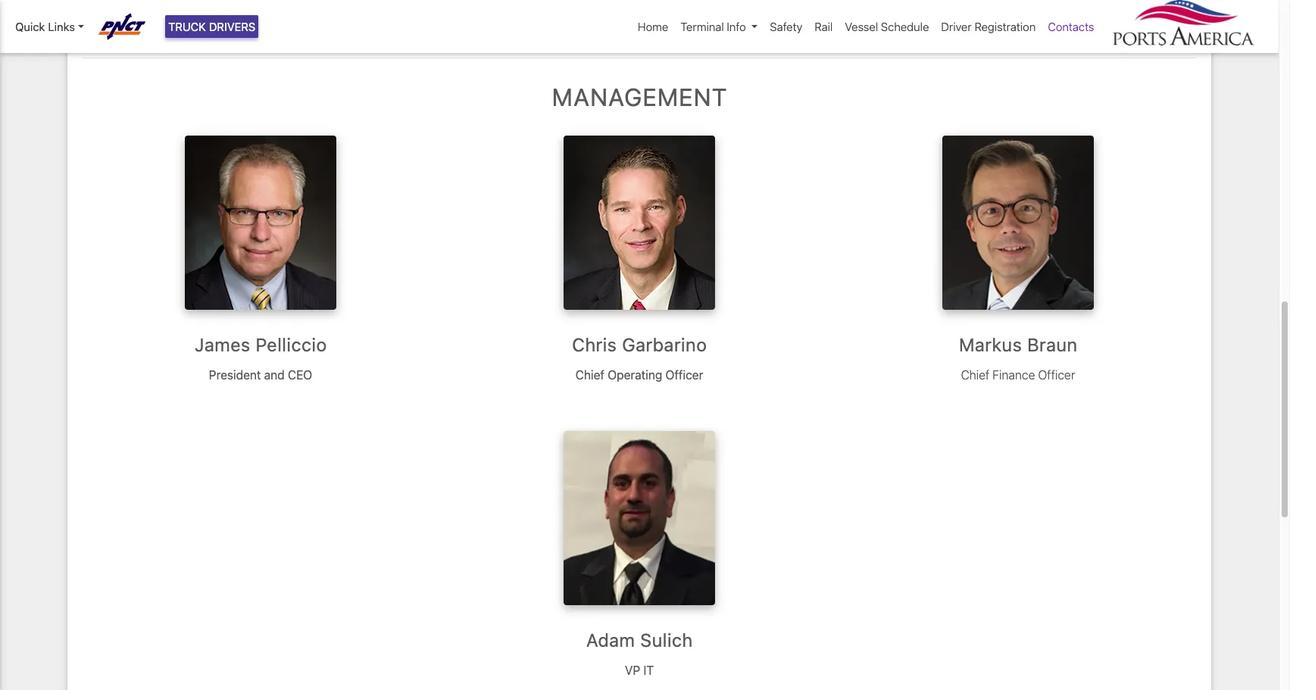 Task type: vqa. For each thing, say whether or not it's contained in the screenshot.
the rightmost Chief
yes



Task type: locate. For each thing, give the bounding box(es) containing it.
0 horizontal spatial officer
[[666, 368, 703, 382]]

1 horizontal spatial chief
[[961, 368, 990, 382]]

registration
[[975, 20, 1036, 33]]

home link
[[632, 12, 675, 41]]

links
[[48, 20, 75, 33]]

2 officer from the left
[[1038, 368, 1075, 382]]

truck
[[168, 20, 206, 33]]

it
[[644, 663, 654, 677]]

quick links
[[15, 20, 75, 33]]

officer
[[666, 368, 703, 382], [1038, 368, 1075, 382]]

info
[[727, 20, 746, 33]]

driver registration link
[[935, 12, 1042, 41]]

markus
[[959, 334, 1022, 355]]

officer down garbarino
[[666, 368, 703, 382]]

chief operating officer
[[576, 368, 703, 382]]

chief for chris garbarino
[[576, 368, 604, 382]]

1 chief from the left
[[576, 368, 604, 382]]

0 horizontal spatial chief
[[576, 368, 604, 382]]

vessel schedule
[[845, 20, 929, 33]]

chris
[[572, 334, 617, 355]]

drivers
[[209, 20, 256, 33]]

1 officer from the left
[[666, 368, 703, 382]]

terminal info link
[[675, 12, 764, 41]]

james pelliccio
[[194, 334, 327, 355]]

truck drivers
[[168, 20, 256, 33]]

and
[[264, 368, 285, 382]]

chief down the markus
[[961, 368, 990, 382]]

james
[[194, 334, 250, 355]]

schedule
[[881, 20, 929, 33]]

chief
[[576, 368, 604, 382], [961, 368, 990, 382]]

contacts link
[[1042, 12, 1100, 41]]

chief for markus braun
[[961, 368, 990, 382]]

2 chief from the left
[[961, 368, 990, 382]]

marcus braun image
[[943, 136, 1094, 310]]

chief down the chris
[[576, 368, 604, 382]]

markus braun
[[959, 334, 1078, 355]]

officer for braun
[[1038, 368, 1075, 382]]

safety link
[[764, 12, 809, 41]]

terminal
[[681, 20, 724, 33]]

home
[[638, 20, 669, 33]]

braun
[[1027, 334, 1078, 355]]

1 horizontal spatial officer
[[1038, 368, 1075, 382]]

chris garbarino
[[572, 334, 707, 355]]

vessel
[[845, 20, 878, 33]]

officer down braun
[[1038, 368, 1075, 382]]

vp it
[[625, 663, 654, 677]]



Task type: describe. For each thing, give the bounding box(es) containing it.
truck drivers link
[[165, 15, 259, 38]]

vp
[[625, 663, 640, 677]]

finance
[[993, 368, 1035, 382]]

safety
[[770, 20, 803, 33]]

rail
[[815, 20, 833, 33]]

driver
[[941, 20, 972, 33]]

adam sulich image
[[564, 431, 715, 605]]

quick links link
[[15, 18, 84, 35]]

garbarino
[[622, 334, 707, 355]]

ceo
[[288, 368, 312, 382]]

chris garbarino image
[[564, 136, 715, 310]]

quick
[[15, 20, 45, 33]]

adam sulich
[[586, 630, 693, 651]]

chief finance officer
[[961, 368, 1075, 382]]

pelliccio
[[255, 334, 327, 355]]

adam
[[586, 630, 635, 651]]

sulich
[[640, 630, 693, 651]]

operating
[[608, 368, 662, 382]]

officer for garbarino
[[666, 368, 703, 382]]

contacts
[[1048, 20, 1094, 33]]

driver registration
[[941, 20, 1036, 33]]

vessel schedule link
[[839, 12, 935, 41]]

management
[[552, 82, 727, 111]]

terminal info
[[681, 20, 746, 33]]

rail link
[[809, 12, 839, 41]]

james pelliccio image
[[185, 136, 336, 310]]

president and ceo
[[209, 368, 312, 382]]

president
[[209, 368, 261, 382]]



